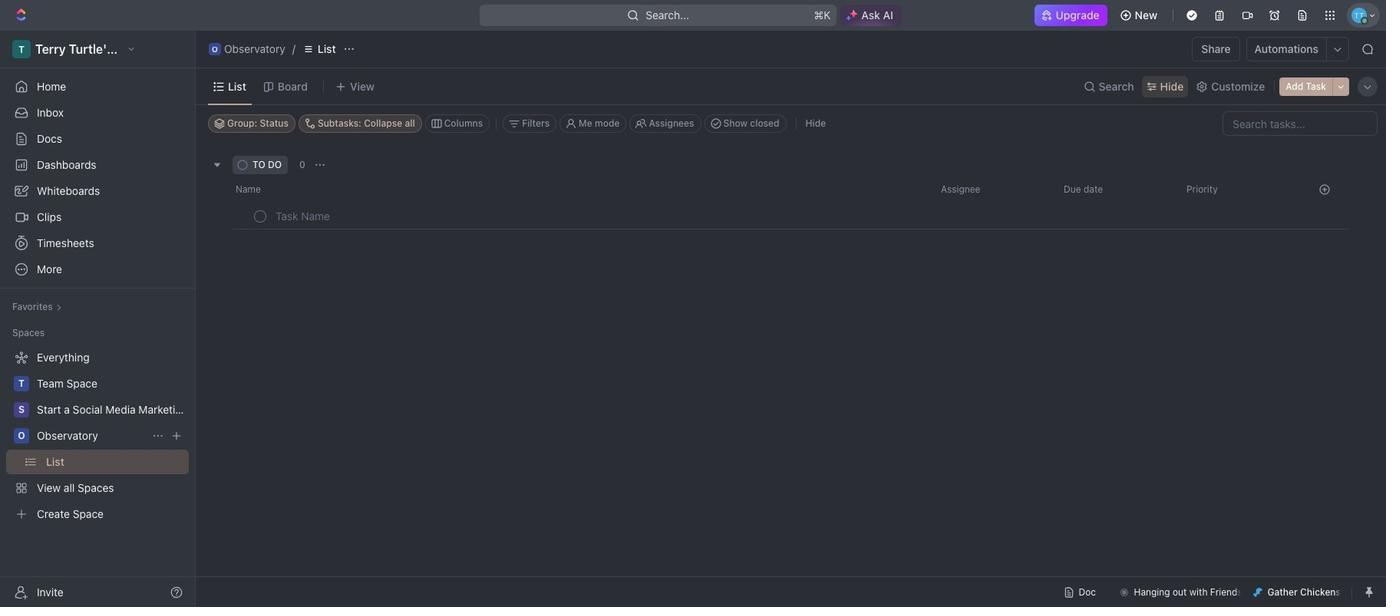 Task type: locate. For each thing, give the bounding box(es) containing it.
Search tasks... text field
[[1223, 112, 1377, 135]]

0 vertical spatial observatory, , element
[[209, 43, 221, 55]]

team space, , element
[[14, 376, 29, 391]]

observatory, , element
[[209, 43, 221, 55], [14, 428, 29, 444]]

start a social media marketing agency, , element
[[14, 402, 29, 418]]

0 horizontal spatial observatory, , element
[[14, 428, 29, 444]]

sidebar navigation
[[0, 31, 199, 607]]

tree
[[6, 345, 189, 526]]



Task type: vqa. For each thing, say whether or not it's contained in the screenshot.
user group image
no



Task type: describe. For each thing, give the bounding box(es) containing it.
tree inside sidebar navigation
[[6, 345, 189, 526]]

1 horizontal spatial observatory, , element
[[209, 43, 221, 55]]

1 vertical spatial observatory, , element
[[14, 428, 29, 444]]

Task Name text field
[[276, 204, 724, 228]]

drumstick bite image
[[1254, 588, 1263, 597]]

change status image
[[260, 212, 268, 220]]

terry turtle's workspace, , element
[[12, 40, 31, 58]]



